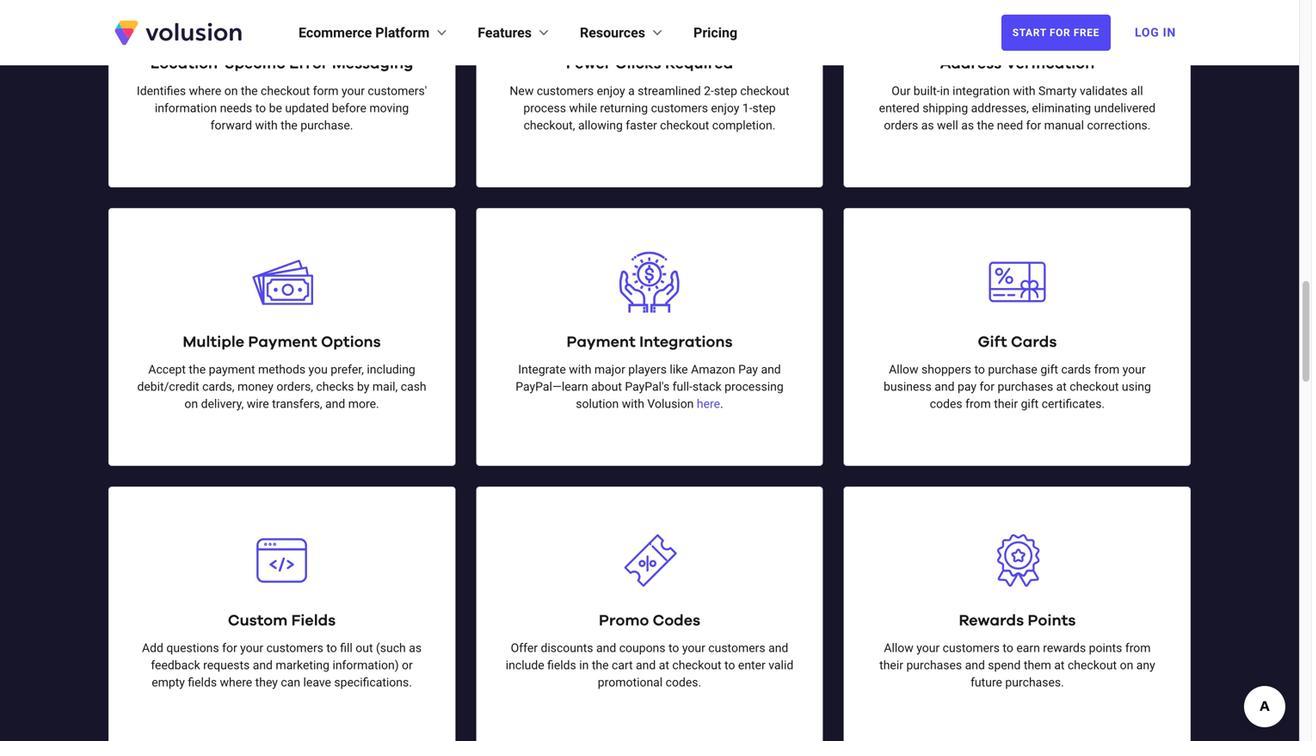 Task type: vqa. For each thing, say whether or not it's contained in the screenshot.
the required.
no



Task type: describe. For each thing, give the bounding box(es) containing it.
1 horizontal spatial from
[[1094, 363, 1120, 377]]

pricing link
[[694, 22, 738, 43]]

business
[[884, 380, 932, 394]]

them
[[1024, 659, 1052, 673]]

requests
[[203, 659, 250, 673]]

allow your customers to earn rewards points from their purchases and spend them at checkout on any future purchases.
[[880, 642, 1156, 690]]

delivery,
[[201, 397, 244, 412]]

checkout inside allow your customers to earn rewards points from their purchases and spend them at checkout on any future purchases.
[[1068, 659, 1117, 673]]

our built-in integration with smarty validates all entered shipping addresses, eliminating undelivered orders as well as the need for manual corrections.
[[879, 84, 1156, 133]]

to inside add questions for your customers to fill out (such as feedback requests and marketing information) or empty fields where they can leave specifications.
[[327, 642, 337, 656]]

shipping
[[923, 101, 968, 115]]

to left enter
[[725, 659, 735, 673]]

for inside add questions for your customers to fill out (such as feedback requests and marketing information) or empty fields where they can leave specifications.
[[222, 642, 237, 656]]

to inside allow shoppers to purchase gift cards from your business and pay for purchases at checkout using codes from their gift certificates.
[[975, 363, 985, 377]]

with inside identifies where on the checkout form your customers' information needs to be updated before moving forward with the purchase.
[[255, 118, 278, 133]]

payment integrations
[[567, 335, 733, 350]]

the inside our built-in integration with smarty validates all entered shipping addresses, eliminating undelivered orders as well as the need for manual corrections.
[[977, 118, 994, 133]]

multiple
[[183, 335, 244, 350]]

about
[[591, 380, 622, 394]]

verification
[[1006, 56, 1095, 72]]

promo
[[599, 614, 649, 629]]

custom fields
[[228, 614, 336, 629]]

certificates.
[[1042, 397, 1105, 412]]

in inside offer discounts and coupons to your customers and include fields in the cart and at checkout to enter valid promotional codes.
[[579, 659, 589, 673]]

new customers enjoy a streamlined 2-step checkout process while returning customers enjoy 1-step checkout, allowing faster checkout completion.
[[510, 84, 790, 133]]

returning
[[600, 101, 648, 115]]

cards,
[[202, 380, 235, 394]]

a
[[628, 84, 635, 98]]

and inside allow your customers to earn rewards points from their purchases and spend them at checkout on any future purchases.
[[965, 659, 985, 673]]

fields inside add questions for your customers to fill out (such as feedback requests and marketing information) or empty fields where they can leave specifications.
[[188, 676, 217, 690]]

allowing
[[578, 118, 623, 133]]

updated
[[285, 101, 329, 115]]

specific
[[225, 56, 286, 72]]

information
[[155, 101, 217, 115]]

customers inside add questions for your customers to fill out (such as feedback requests and marketing information) or empty fields where they can leave specifications.
[[266, 642, 324, 656]]

well
[[937, 118, 959, 133]]

leave
[[303, 676, 331, 690]]

start
[[1013, 27, 1047, 39]]

and inside allow shoppers to purchase gift cards from your business and pay for purchases at checkout using codes from their gift certificates.
[[935, 380, 955, 394]]

future
[[971, 676, 1003, 690]]

paypal—learn
[[516, 380, 588, 394]]

promotional
[[598, 676, 663, 690]]

purchases inside allow your customers to earn rewards points from their purchases and spend them at checkout on any future purchases.
[[907, 659, 962, 673]]

purchase
[[988, 363, 1038, 377]]

on inside identifies where on the checkout form your customers' information needs to be updated before moving forward with the purchase.
[[224, 84, 238, 98]]

amazon
[[691, 363, 736, 377]]

purchase.
[[301, 118, 353, 133]]

marketing
[[276, 659, 330, 673]]

pay
[[958, 380, 977, 394]]

undelivered
[[1094, 101, 1156, 115]]

their inside allow your customers to earn rewards points from their purchases and spend them at checkout on any future purchases.
[[880, 659, 904, 673]]

need
[[997, 118, 1024, 133]]

cart
[[612, 659, 633, 673]]

cards
[[1011, 335, 1057, 350]]

and inside accept the payment methods you prefer, including debit/credit cards, money orders, checks by mail, cash on delivery, wire transfers, and more.
[[325, 397, 345, 412]]

0 vertical spatial gift
[[1041, 363, 1059, 377]]

add
[[142, 642, 163, 656]]

pricing
[[694, 25, 738, 41]]

gift cards
[[978, 335, 1057, 350]]

using
[[1122, 380, 1151, 394]]

stack
[[693, 380, 722, 394]]

paypal's
[[625, 380, 670, 394]]

and up cart
[[596, 642, 616, 656]]

fields inside offer discounts and coupons to your customers and include fields in the cart and at checkout to enter valid promotional codes.
[[547, 659, 576, 673]]

for
[[1050, 27, 1071, 39]]

form
[[313, 84, 339, 98]]

codes.
[[666, 676, 702, 690]]

specifications.
[[334, 676, 412, 690]]

on for rewards
[[1120, 659, 1134, 673]]

allow shoppers to purchase gift cards from your business and pay for purchases at checkout using codes from their gift certificates.
[[884, 363, 1151, 412]]

1 vertical spatial enjoy
[[711, 101, 740, 115]]

players
[[629, 363, 667, 377]]

address
[[940, 56, 1002, 72]]

manual
[[1045, 118, 1084, 133]]

(such
[[376, 642, 406, 656]]

clicks
[[615, 56, 662, 72]]

offer
[[511, 642, 538, 656]]

your inside allow shoppers to purchase gift cards from your business and pay for purchases at checkout using codes from their gift certificates.
[[1123, 363, 1146, 377]]

to inside allow your customers to earn rewards points from their purchases and spend them at checkout on any future purchases.
[[1003, 642, 1014, 656]]

to inside identifies where on the checkout form your customers' information needs to be updated before moving forward with the purchase.
[[255, 101, 266, 115]]

customers inside allow your customers to earn rewards points from their purchases and spend them at checkout on any future purchases.
[[943, 642, 1000, 656]]

custom
[[228, 614, 288, 629]]

from inside allow your customers to earn rewards points from their purchases and spend them at checkout on any future purchases.
[[1126, 642, 1151, 656]]

log in link
[[1125, 14, 1187, 52]]

your inside add questions for your customers to fill out (such as feedback requests and marketing information) or empty fields where they can leave specifications.
[[240, 642, 263, 656]]

fewer
[[566, 56, 612, 72]]

prefer,
[[331, 363, 364, 377]]

processing
[[725, 380, 784, 394]]

valid
[[769, 659, 794, 673]]

any
[[1137, 659, 1156, 673]]

and down the coupons
[[636, 659, 656, 673]]

0 horizontal spatial step
[[714, 84, 738, 98]]

completion.
[[712, 118, 776, 133]]

where inside add questions for your customers to fill out (such as feedback requests and marketing information) or empty fields where they can leave specifications.
[[220, 676, 252, 690]]

2 payment from the left
[[567, 335, 636, 350]]

entered
[[879, 101, 920, 115]]

here
[[697, 397, 720, 412]]

wire
[[247, 397, 269, 412]]

1-
[[743, 101, 753, 115]]

location-specific error messaging
[[150, 56, 413, 72]]

the down be
[[281, 118, 298, 133]]

new
[[510, 84, 534, 98]]

identifies where on the checkout form your customers' information needs to be updated before moving forward with the purchase.
[[137, 84, 427, 133]]

for inside allow shoppers to purchase gift cards from your business and pay for purchases at checkout using codes from their gift certificates.
[[980, 380, 995, 394]]

customers up while
[[537, 84, 594, 98]]

solution
[[576, 397, 619, 412]]

checkout,
[[524, 118, 575, 133]]

and inside add questions for your customers to fill out (such as feedback requests and marketing information) or empty fields where they can leave specifications.
[[253, 659, 273, 673]]

2 horizontal spatial as
[[962, 118, 974, 133]]

1 horizontal spatial step
[[753, 101, 776, 115]]

by
[[357, 380, 370, 394]]

process
[[524, 101, 566, 115]]

rewards
[[959, 614, 1024, 629]]

can
[[281, 676, 300, 690]]

customers down streamlined
[[651, 101, 708, 115]]

rewards points
[[959, 614, 1076, 629]]

features
[[478, 25, 532, 41]]

your inside allow your customers to earn rewards points from their purchases and spend them at checkout on any future purchases.
[[917, 642, 940, 656]]



Task type: locate. For each thing, give the bounding box(es) containing it.
and up valid
[[769, 642, 789, 656]]

0 vertical spatial for
[[1026, 118, 1042, 133]]

for up requests
[[222, 642, 237, 656]]

at inside allow your customers to earn rewards points from their purchases and spend them at checkout on any future purchases.
[[1055, 659, 1065, 673]]

and up "codes"
[[935, 380, 955, 394]]

volusion
[[648, 397, 694, 412]]

payment up methods
[[248, 335, 317, 350]]

enjoy
[[597, 84, 625, 98], [711, 101, 740, 115]]

purchases inside allow shoppers to purchase gift cards from your business and pay for purchases at checkout using codes from their gift certificates.
[[998, 380, 1054, 394]]

as right well on the top
[[962, 118, 974, 133]]

forward
[[211, 118, 252, 133]]

2 vertical spatial on
[[1120, 659, 1134, 673]]

with
[[1013, 84, 1036, 98], [255, 118, 278, 133], [569, 363, 592, 377], [622, 397, 645, 412]]

cash
[[401, 380, 427, 394]]

full-
[[673, 380, 693, 394]]

integration
[[953, 84, 1010, 98]]

1 vertical spatial allow
[[884, 642, 914, 656]]

2 vertical spatial for
[[222, 642, 237, 656]]

0 horizontal spatial fields
[[188, 676, 217, 690]]

orders
[[884, 118, 919, 133]]

our
[[892, 84, 911, 98]]

1 vertical spatial from
[[966, 397, 991, 412]]

in inside our built-in integration with smarty validates all entered shipping addresses, eliminating undelivered orders as well as the need for manual corrections.
[[940, 84, 950, 98]]

0 vertical spatial purchases
[[998, 380, 1054, 394]]

codes
[[653, 614, 701, 629]]

add questions for your customers to fill out (such as feedback requests and marketing information) or empty fields where they can leave specifications.
[[142, 642, 422, 690]]

1 vertical spatial gift
[[1021, 397, 1039, 412]]

on for multiple
[[185, 397, 198, 412]]

1 vertical spatial on
[[185, 397, 198, 412]]

0 horizontal spatial on
[[185, 397, 198, 412]]

.
[[720, 397, 724, 412]]

free
[[1074, 27, 1100, 39]]

the up needs at the top of the page
[[241, 84, 258, 98]]

feedback
[[151, 659, 200, 673]]

gift left cards
[[1041, 363, 1059, 377]]

0 vertical spatial from
[[1094, 363, 1120, 377]]

promo codes
[[599, 614, 701, 629]]

with down paypal's
[[622, 397, 645, 412]]

2-
[[704, 84, 714, 98]]

checkout up 1- at the top
[[741, 84, 790, 98]]

0 horizontal spatial in
[[579, 659, 589, 673]]

checkout inside identifies where on the checkout form your customers' information needs to be updated before moving forward with the purchase.
[[261, 84, 310, 98]]

to left be
[[255, 101, 266, 115]]

on up needs at the top of the page
[[224, 84, 238, 98]]

error
[[289, 56, 328, 72]]

before
[[332, 101, 367, 115]]

methods
[[258, 363, 306, 377]]

more.
[[348, 397, 379, 412]]

1 vertical spatial fields
[[188, 676, 217, 690]]

customers inside offer discounts and coupons to your customers and include fields in the cart and at checkout to enter valid promotional codes.
[[709, 642, 766, 656]]

information)
[[333, 659, 399, 673]]

the inside offer discounts and coupons to your customers and include fields in the cart and at checkout to enter valid promotional codes.
[[592, 659, 609, 673]]

payment up major
[[567, 335, 636, 350]]

discounts
[[541, 642, 593, 656]]

rewards
[[1043, 642, 1086, 656]]

in down discounts
[[579, 659, 589, 673]]

enter
[[738, 659, 766, 673]]

on inside allow your customers to earn rewards points from their purchases and spend them at checkout on any future purchases.
[[1120, 659, 1134, 673]]

at for rewards points
[[1055, 659, 1065, 673]]

allow inside allow shoppers to purchase gift cards from your business and pay for purchases at checkout using codes from their gift certificates.
[[889, 363, 919, 377]]

location-
[[150, 56, 225, 72]]

purchases
[[998, 380, 1054, 394], [907, 659, 962, 673]]

0 horizontal spatial for
[[222, 642, 237, 656]]

0 vertical spatial in
[[940, 84, 950, 98]]

as up or
[[409, 642, 422, 656]]

to
[[255, 101, 266, 115], [975, 363, 985, 377], [327, 642, 337, 656], [669, 642, 679, 656], [1003, 642, 1014, 656], [725, 659, 735, 673]]

for right pay
[[980, 380, 995, 394]]

resources
[[580, 25, 646, 41]]

from
[[1094, 363, 1120, 377], [966, 397, 991, 412], [1126, 642, 1151, 656]]

your inside offer discounts and coupons to your customers and include fields in the cart and at checkout to enter valid promotional codes.
[[682, 642, 706, 656]]

to up pay
[[975, 363, 985, 377]]

fields
[[291, 614, 336, 629]]

and up they
[[253, 659, 273, 673]]

start for free link
[[1002, 15, 1111, 51]]

on left any
[[1120, 659, 1134, 673]]

the up cards,
[[189, 363, 206, 377]]

1 horizontal spatial for
[[980, 380, 995, 394]]

while
[[569, 101, 597, 115]]

you
[[309, 363, 328, 377]]

needs
[[220, 101, 252, 115]]

at up certificates. at the bottom
[[1057, 380, 1067, 394]]

1 horizontal spatial fields
[[547, 659, 576, 673]]

cards
[[1062, 363, 1091, 377]]

1 vertical spatial in
[[579, 659, 589, 673]]

1 horizontal spatial payment
[[567, 335, 636, 350]]

0 vertical spatial enjoy
[[597, 84, 625, 98]]

allow for rewards points
[[884, 642, 914, 656]]

where inside identifies where on the checkout form your customers' information needs to be updated before moving forward with the purchase.
[[189, 84, 221, 98]]

enjoy left 1- at the top
[[711, 101, 740, 115]]

0 horizontal spatial payment
[[248, 335, 317, 350]]

1 horizontal spatial enjoy
[[711, 101, 740, 115]]

allow for gift cards
[[889, 363, 919, 377]]

as
[[922, 118, 934, 133], [962, 118, 974, 133], [409, 642, 422, 656]]

0 horizontal spatial as
[[409, 642, 422, 656]]

0 vertical spatial fields
[[547, 659, 576, 673]]

their inside allow shoppers to purchase gift cards from your business and pay for purchases at checkout using codes from their gift certificates.
[[994, 397, 1018, 412]]

as inside add questions for your customers to fill out (such as feedback requests and marketing information) or empty fields where they can leave specifications.
[[409, 642, 422, 656]]

where up information
[[189, 84, 221, 98]]

step
[[714, 84, 738, 98], [753, 101, 776, 115]]

1 horizontal spatial in
[[940, 84, 950, 98]]

checkout
[[261, 84, 310, 98], [741, 84, 790, 98], [660, 118, 710, 133], [1070, 380, 1119, 394], [673, 659, 722, 673], [1068, 659, 1117, 673]]

with down be
[[255, 118, 278, 133]]

for
[[1026, 118, 1042, 133], [980, 380, 995, 394], [222, 642, 237, 656]]

fields down discounts
[[547, 659, 576, 673]]

from right cards
[[1094, 363, 1120, 377]]

coupons
[[619, 642, 666, 656]]

at down the rewards
[[1055, 659, 1065, 673]]

shoppers
[[922, 363, 972, 377]]

from down pay
[[966, 397, 991, 412]]

your inside identifies where on the checkout form your customers' information needs to be updated before moving forward with the purchase.
[[342, 84, 365, 98]]

ecommerce platform
[[299, 25, 430, 41]]

checkout down points
[[1068, 659, 1117, 673]]

accept
[[148, 363, 186, 377]]

2 vertical spatial from
[[1126, 642, 1151, 656]]

0 vertical spatial on
[[224, 84, 238, 98]]

on inside accept the payment methods you prefer, including debit/credit cards, money orders, checks by mail, cash on delivery, wire transfers, and more.
[[185, 397, 198, 412]]

and right pay
[[761, 363, 781, 377]]

corrections.
[[1087, 118, 1151, 133]]

questions
[[166, 642, 219, 656]]

for right the need
[[1026, 118, 1042, 133]]

1 horizontal spatial their
[[994, 397, 1018, 412]]

0 vertical spatial allow
[[889, 363, 919, 377]]

checkout down streamlined
[[660, 118, 710, 133]]

as left well on the top
[[922, 118, 934, 133]]

checkout up codes.
[[673, 659, 722, 673]]

purchases left spend
[[907, 659, 962, 673]]

customers'
[[368, 84, 427, 98]]

and inside integrate with major players like amazon pay and paypal—learn about paypal's full-stack processing solution with volusion
[[761, 363, 781, 377]]

1 vertical spatial for
[[980, 380, 995, 394]]

pay
[[739, 363, 758, 377]]

at up codes.
[[659, 659, 670, 673]]

the down addresses,
[[977, 118, 994, 133]]

your
[[342, 84, 365, 98], [1123, 363, 1146, 377], [240, 642, 263, 656], [682, 642, 706, 656], [917, 642, 940, 656]]

1 vertical spatial purchases
[[907, 659, 962, 673]]

streamlined
[[638, 84, 701, 98]]

0 vertical spatial where
[[189, 84, 221, 98]]

0 vertical spatial their
[[994, 397, 1018, 412]]

0 horizontal spatial their
[[880, 659, 904, 673]]

1 horizontal spatial on
[[224, 84, 238, 98]]

1 horizontal spatial as
[[922, 118, 934, 133]]

in
[[1163, 25, 1177, 40]]

here .
[[697, 397, 724, 412]]

including
[[367, 363, 416, 377]]

the inside accept the payment methods you prefer, including debit/credit cards, money orders, checks by mail, cash on delivery, wire transfers, and more.
[[189, 363, 206, 377]]

with inside our built-in integration with smarty validates all entered shipping addresses, eliminating undelivered orders as well as the need for manual corrections.
[[1013, 84, 1036, 98]]

gift down purchase
[[1021, 397, 1039, 412]]

checkout down cards
[[1070, 380, 1119, 394]]

to up spend
[[1003, 642, 1014, 656]]

payment
[[248, 335, 317, 350], [567, 335, 636, 350]]

the left cart
[[592, 659, 609, 673]]

in up 'shipping'
[[940, 84, 950, 98]]

to left fill
[[327, 642, 337, 656]]

enjoy left a
[[597, 84, 625, 98]]

ecommerce platform button
[[299, 22, 450, 43]]

0 horizontal spatial enjoy
[[597, 84, 625, 98]]

where down requests
[[220, 676, 252, 690]]

for inside our built-in integration with smarty validates all entered shipping addresses, eliminating undelivered orders as well as the need for manual corrections.
[[1026, 118, 1042, 133]]

address verification
[[940, 56, 1095, 72]]

fields down requests
[[188, 676, 217, 690]]

at
[[1057, 380, 1067, 394], [659, 659, 670, 673], [1055, 659, 1065, 673]]

checkout inside offer discounts and coupons to your customers and include fields in the cart and at checkout to enter valid promotional codes.
[[673, 659, 722, 673]]

2 horizontal spatial on
[[1120, 659, 1134, 673]]

1 vertical spatial their
[[880, 659, 904, 673]]

integrate with major players like amazon pay and paypal—learn about paypal's full-stack processing solution with volusion
[[516, 363, 784, 412]]

customers up marketing
[[266, 642, 324, 656]]

0 horizontal spatial from
[[966, 397, 991, 412]]

0 horizontal spatial purchases
[[907, 659, 962, 673]]

at inside allow shoppers to purchase gift cards from your business and pay for purchases at checkout using codes from their gift certificates.
[[1057, 380, 1067, 394]]

fields
[[547, 659, 576, 673], [188, 676, 217, 690]]

1 vertical spatial step
[[753, 101, 776, 115]]

include
[[506, 659, 545, 673]]

features button
[[478, 22, 553, 43]]

and down "checks"
[[325, 397, 345, 412]]

step down required
[[714, 84, 738, 98]]

messaging
[[332, 56, 413, 72]]

2 horizontal spatial for
[[1026, 118, 1042, 133]]

at inside offer discounts and coupons to your customers and include fields in the cart and at checkout to enter valid promotional codes.
[[659, 659, 670, 673]]

and
[[761, 363, 781, 377], [935, 380, 955, 394], [325, 397, 345, 412], [596, 642, 616, 656], [769, 642, 789, 656], [253, 659, 273, 673], [636, 659, 656, 673], [965, 659, 985, 673]]

fewer clicks required
[[566, 56, 733, 72]]

all
[[1131, 84, 1144, 98]]

0 horizontal spatial gift
[[1021, 397, 1039, 412]]

from up any
[[1126, 642, 1151, 656]]

1 horizontal spatial gift
[[1041, 363, 1059, 377]]

2 horizontal spatial from
[[1126, 642, 1151, 656]]

mail,
[[373, 380, 398, 394]]

1 vertical spatial where
[[220, 676, 252, 690]]

checkout up be
[[261, 84, 310, 98]]

purchases down purchase
[[998, 380, 1054, 394]]

1 horizontal spatial purchases
[[998, 380, 1054, 394]]

at for gift cards
[[1057, 380, 1067, 394]]

with left major
[[569, 363, 592, 377]]

allow inside allow your customers to earn rewards points from their purchases and spend them at checkout on any future purchases.
[[884, 642, 914, 656]]

with down 'address verification'
[[1013, 84, 1036, 98]]

to down codes
[[669, 642, 679, 656]]

customers down rewards in the right bottom of the page
[[943, 642, 1000, 656]]

1 payment from the left
[[248, 335, 317, 350]]

validates
[[1080, 84, 1128, 98]]

checkout inside allow shoppers to purchase gift cards from your business and pay for purchases at checkout using codes from their gift certificates.
[[1070, 380, 1119, 394]]

fill
[[340, 642, 353, 656]]

and up future
[[965, 659, 985, 673]]

0 vertical spatial step
[[714, 84, 738, 98]]

customers up enter
[[709, 642, 766, 656]]

identifies
[[137, 84, 186, 98]]

here link
[[697, 397, 720, 412]]

step up completion.
[[753, 101, 776, 115]]

on down debit/credit
[[185, 397, 198, 412]]

eliminating
[[1032, 101, 1091, 115]]



